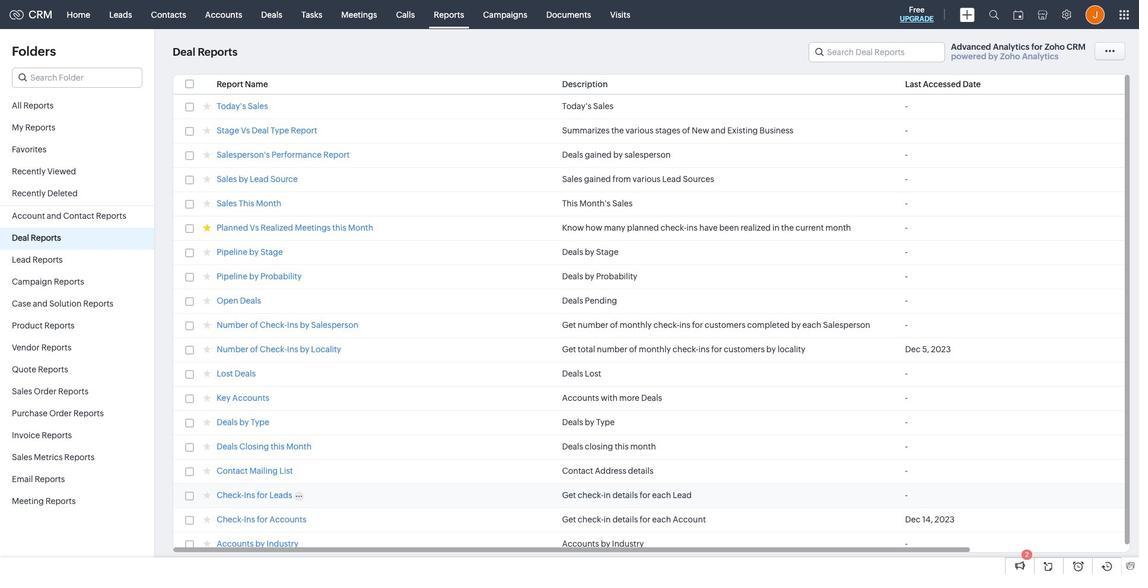 Task type: describe. For each thing, give the bounding box(es) containing it.
calendar image
[[1014, 10, 1024, 19]]

search image
[[989, 9, 999, 20]]

create menu image
[[960, 7, 975, 22]]

profile image
[[1086, 5, 1105, 24]]

profile element
[[1079, 0, 1112, 29]]

search element
[[982, 0, 1007, 29]]



Task type: vqa. For each thing, say whether or not it's contained in the screenshot.
Search Folder text field
yes



Task type: locate. For each thing, give the bounding box(es) containing it.
logo image
[[9, 10, 24, 19]]

create menu element
[[953, 0, 982, 29]]

Search Deal Reports text field
[[810, 43, 945, 62]]

Search Folder text field
[[12, 68, 142, 87]]



